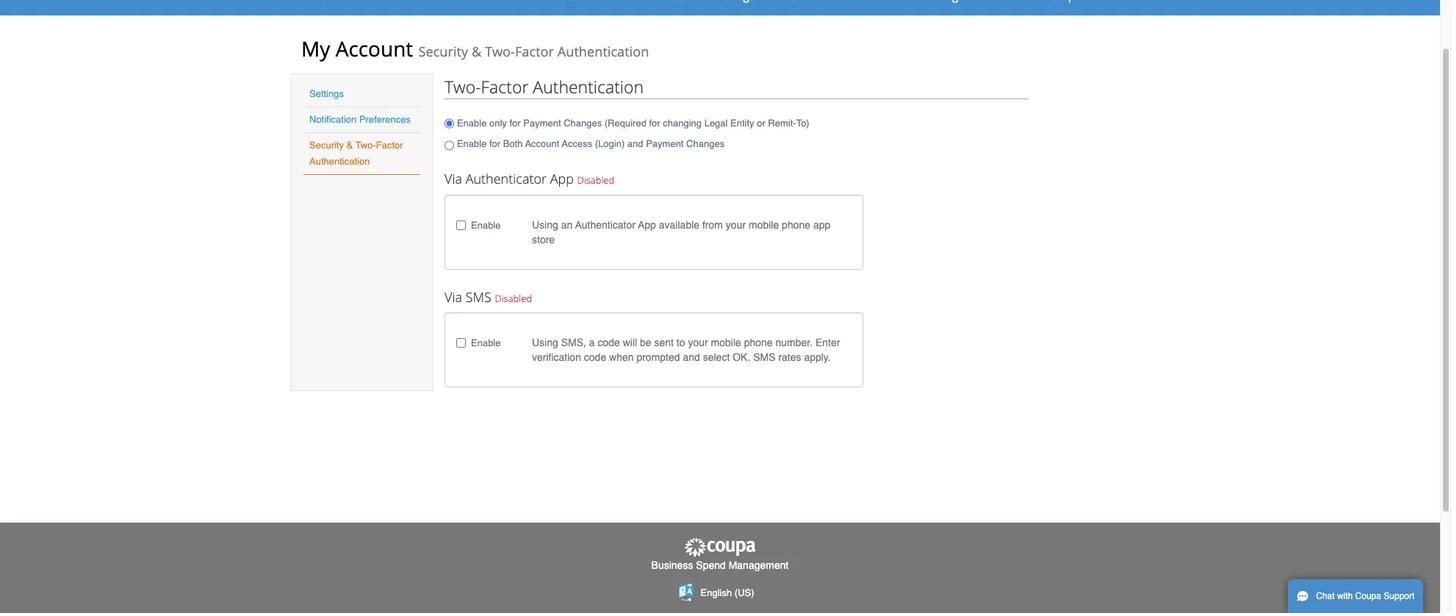 Task type: vqa. For each thing, say whether or not it's contained in the screenshot.
the bottommost and
yes



Task type: locate. For each thing, give the bounding box(es) containing it.
0 horizontal spatial authenticator
[[466, 170, 547, 187]]

legal
[[705, 117, 728, 128]]

1 horizontal spatial mobile
[[749, 219, 779, 231]]

changes
[[564, 117, 602, 128], [687, 138, 725, 149]]

changes down legal
[[687, 138, 725, 149]]

1 horizontal spatial and
[[683, 352, 700, 363]]

0 vertical spatial using
[[532, 219, 559, 231]]

1 horizontal spatial app
[[638, 219, 656, 231]]

0 vertical spatial phone
[[782, 219, 811, 231]]

1 vertical spatial payment
[[646, 138, 684, 149]]

via authenticator app disabled
[[445, 170, 615, 187]]

0 horizontal spatial disabled
[[495, 292, 532, 305]]

1 horizontal spatial &
[[472, 43, 482, 60]]

phone left app
[[782, 219, 811, 231]]

phone inside using sms, a code will be sent to your mobile phone number. enter verification code when prompted and select ok. sms rates apply.
[[744, 337, 773, 349]]

disabled down enable for both account access (login) and payment changes
[[577, 173, 615, 187]]

(login)
[[595, 138, 625, 149]]

two- down notification preferences link
[[356, 140, 376, 151]]

1 vertical spatial two-
[[445, 75, 481, 98]]

for left both
[[490, 138, 501, 149]]

1 horizontal spatial disabled
[[577, 173, 615, 187]]

1 vertical spatial changes
[[687, 138, 725, 149]]

your right from
[[726, 219, 746, 231]]

using
[[532, 219, 559, 231], [532, 337, 559, 349]]

1 vertical spatial your
[[688, 337, 708, 349]]

using up store
[[532, 219, 559, 231]]

be
[[640, 337, 652, 349]]

your inside using sms, a code will be sent to your mobile phone number. enter verification code when prompted and select ok. sms rates apply.
[[688, 337, 708, 349]]

code
[[598, 337, 620, 349], [584, 352, 607, 363]]

0 vertical spatial factor
[[515, 43, 554, 60]]

1 vertical spatial &
[[347, 140, 353, 151]]

authentication up (required
[[533, 75, 644, 98]]

sent
[[655, 337, 674, 349]]

disabled down store
[[495, 292, 532, 305]]

&
[[472, 43, 482, 60], [347, 140, 353, 151]]

and inside using sms, a code will be sent to your mobile phone number. enter verification code when prompted and select ok. sms rates apply.
[[683, 352, 700, 363]]

changing
[[663, 117, 702, 128]]

0 vertical spatial &
[[472, 43, 482, 60]]

0 horizontal spatial phone
[[744, 337, 773, 349]]

0 vertical spatial via
[[445, 170, 462, 187]]

2 vertical spatial two-
[[356, 140, 376, 151]]

and
[[628, 138, 644, 149], [683, 352, 700, 363]]

authenticator
[[466, 170, 547, 187], [575, 219, 636, 231]]

via sms disabled
[[445, 288, 532, 306]]

security
[[419, 43, 468, 60], [309, 140, 344, 151]]

0 vertical spatial sms
[[466, 288, 492, 306]]

access
[[562, 138, 593, 149]]

2 horizontal spatial two-
[[485, 43, 515, 60]]

for right only
[[510, 117, 521, 128]]

authentication inside my account security & two-factor authentication
[[558, 43, 649, 60]]

a
[[589, 337, 595, 349]]

0 vertical spatial security
[[419, 43, 468, 60]]

account right both
[[525, 138, 560, 149]]

0 horizontal spatial sms
[[466, 288, 492, 306]]

two- up the "enable only for payment changes (required for changing legal entity or remit-to)" option
[[445, 75, 481, 98]]

security inside my account security & two-factor authentication
[[419, 43, 468, 60]]

your
[[726, 219, 746, 231], [688, 337, 708, 349]]

enable right enable for both account access (login) and payment changes radio
[[457, 138, 487, 149]]

1 horizontal spatial two-
[[445, 75, 481, 98]]

code down a
[[584, 352, 607, 363]]

payment down two-factor authentication
[[524, 117, 561, 128]]

two- inside security & two-factor authentication
[[356, 140, 376, 151]]

0 vertical spatial authentication
[[558, 43, 649, 60]]

None checkbox
[[456, 338, 466, 348]]

payment
[[524, 117, 561, 128], [646, 138, 684, 149]]

and down to in the left of the page
[[683, 352, 700, 363]]

None checkbox
[[456, 220, 466, 230]]

for left changing
[[649, 117, 661, 128]]

authentication up two-factor authentication
[[558, 43, 649, 60]]

0 vertical spatial mobile
[[749, 219, 779, 231]]

1 horizontal spatial phone
[[782, 219, 811, 231]]

0 horizontal spatial payment
[[524, 117, 561, 128]]

via
[[445, 170, 462, 187], [445, 288, 462, 306]]

and down enable only for payment changes (required for changing legal entity or remit-to) on the top of the page
[[628, 138, 644, 149]]

1 horizontal spatial account
[[525, 138, 560, 149]]

two-factor authentication
[[445, 75, 644, 98]]

authenticator right an
[[575, 219, 636, 231]]

1 horizontal spatial security
[[419, 43, 468, 60]]

security & two-factor authentication link
[[309, 140, 403, 167]]

mobile inside using sms, a code will be sent to your mobile phone number. enter verification code when prompted and select ok. sms rates apply.
[[711, 337, 742, 349]]

two- up two-factor authentication
[[485, 43, 515, 60]]

mobile inside 'using an authenticator app available from your mobile phone app store'
[[749, 219, 779, 231]]

0 vertical spatial your
[[726, 219, 746, 231]]

1 vertical spatial authenticator
[[575, 219, 636, 231]]

1 horizontal spatial authenticator
[[575, 219, 636, 231]]

security down notification
[[309, 140, 344, 151]]

enable right the "enable only for payment changes (required for changing legal entity or remit-to)" option
[[457, 117, 487, 128]]

mobile right from
[[749, 219, 779, 231]]

1 vertical spatial sms
[[754, 352, 776, 363]]

account right my
[[336, 35, 413, 62]]

to
[[677, 337, 685, 349]]

1 vertical spatial mobile
[[711, 337, 742, 349]]

2 using from the top
[[532, 337, 559, 349]]

authentication down notification
[[309, 156, 370, 167]]

2 via from the top
[[445, 288, 462, 306]]

1 vertical spatial using
[[532, 337, 559, 349]]

app inside 'using an authenticator app available from your mobile phone app store'
[[638, 219, 656, 231]]

your right to in the left of the page
[[688, 337, 708, 349]]

0 horizontal spatial account
[[336, 35, 413, 62]]

payment down changing
[[646, 138, 684, 149]]

1 vertical spatial code
[[584, 352, 607, 363]]

phone up ok.
[[744, 337, 773, 349]]

enable for both account access (login) and payment changes
[[457, 138, 725, 149]]

enable
[[457, 117, 487, 128], [457, 138, 487, 149], [471, 220, 501, 231], [471, 338, 501, 349]]

0 vertical spatial changes
[[564, 117, 602, 128]]

enable only for payment changes (required for changing legal entity or remit-to)
[[457, 117, 810, 128]]

app
[[550, 170, 574, 187], [638, 219, 656, 231]]

0 horizontal spatial mobile
[[711, 337, 742, 349]]

factor down preferences
[[376, 140, 403, 151]]

only
[[490, 117, 507, 128]]

phone
[[782, 219, 811, 231], [744, 337, 773, 349]]

with
[[1338, 591, 1353, 601]]

1 vertical spatial phone
[[744, 337, 773, 349]]

sms
[[466, 288, 492, 306], [754, 352, 776, 363]]

0 horizontal spatial your
[[688, 337, 708, 349]]

0 horizontal spatial changes
[[564, 117, 602, 128]]

phone inside 'using an authenticator app available from your mobile phone app store'
[[782, 219, 811, 231]]

1 horizontal spatial sms
[[754, 352, 776, 363]]

for
[[510, 117, 521, 128], [649, 117, 661, 128], [490, 138, 501, 149]]

1 vertical spatial account
[[525, 138, 560, 149]]

1 vertical spatial and
[[683, 352, 700, 363]]

enable down via sms disabled
[[471, 338, 501, 349]]

0 horizontal spatial for
[[490, 138, 501, 149]]

0 horizontal spatial security
[[309, 140, 344, 151]]

when
[[609, 352, 634, 363]]

1 vertical spatial factor
[[481, 75, 529, 98]]

using sms, a code will be sent to your mobile phone number. enter verification code when prompted and select ok. sms rates apply.
[[532, 337, 841, 363]]

1 via from the top
[[445, 170, 462, 187]]

2 vertical spatial factor
[[376, 140, 403, 151]]

authentication
[[558, 43, 649, 60], [533, 75, 644, 98], [309, 156, 370, 167]]

0 horizontal spatial and
[[628, 138, 644, 149]]

number.
[[776, 337, 813, 349]]

support
[[1384, 591, 1415, 601]]

chat with coupa support
[[1317, 591, 1415, 601]]

1 horizontal spatial your
[[726, 219, 746, 231]]

my account security & two-factor authentication
[[301, 35, 649, 62]]

1 vertical spatial security
[[309, 140, 344, 151]]

mobile
[[749, 219, 779, 231], [711, 337, 742, 349]]

changes up access
[[564, 117, 602, 128]]

account
[[336, 35, 413, 62], [525, 138, 560, 149]]

0 horizontal spatial two-
[[356, 140, 376, 151]]

1 vertical spatial app
[[638, 219, 656, 231]]

0 vertical spatial disabled
[[577, 173, 615, 187]]

Enable only for Payment Changes (Required for changing Legal Entity or Remit-To) radio
[[445, 114, 454, 133]]

2 vertical spatial authentication
[[309, 156, 370, 167]]

disabled inside via authenticator app disabled
[[577, 173, 615, 187]]

authenticator down both
[[466, 170, 547, 187]]

using inside using sms, a code will be sent to your mobile phone number. enter verification code when prompted and select ok. sms rates apply.
[[532, 337, 559, 349]]

english
[[701, 588, 732, 599]]

disabled
[[577, 173, 615, 187], [495, 292, 532, 305]]

factor up only
[[481, 75, 529, 98]]

via for via sms
[[445, 288, 462, 306]]

security up the "enable only for payment changes (required for changing legal entity or remit-to)" option
[[419, 43, 468, 60]]

1 horizontal spatial for
[[510, 117, 521, 128]]

factor up two-factor authentication
[[515, 43, 554, 60]]

1 vertical spatial via
[[445, 288, 462, 306]]

code right a
[[598, 337, 620, 349]]

enter
[[816, 337, 841, 349]]

using inside 'using an authenticator app available from your mobile phone app store'
[[532, 219, 559, 231]]

mobile up select
[[711, 337, 742, 349]]

app down access
[[550, 170, 574, 187]]

1 vertical spatial disabled
[[495, 292, 532, 305]]

disabled inside via sms disabled
[[495, 292, 532, 305]]

0 horizontal spatial &
[[347, 140, 353, 151]]

using up verification
[[532, 337, 559, 349]]

app left available
[[638, 219, 656, 231]]

two-
[[485, 43, 515, 60], [445, 75, 481, 98], [356, 140, 376, 151]]

1 horizontal spatial changes
[[687, 138, 725, 149]]

factor
[[515, 43, 554, 60], [481, 75, 529, 98], [376, 140, 403, 151]]

1 using from the top
[[532, 219, 559, 231]]

2 horizontal spatial for
[[649, 117, 661, 128]]

0 horizontal spatial app
[[550, 170, 574, 187]]

settings
[[309, 88, 344, 99]]

0 vertical spatial two-
[[485, 43, 515, 60]]



Task type: describe. For each thing, give the bounding box(es) containing it.
coupa
[[1356, 591, 1382, 601]]

(us)
[[735, 588, 755, 599]]

business
[[652, 560, 693, 571]]

(required
[[605, 117, 647, 128]]

ok.
[[733, 352, 751, 363]]

Enable for Both Account Access (Login) and Payment Changes radio
[[445, 136, 454, 155]]

available
[[659, 219, 700, 231]]

0 vertical spatial account
[[336, 35, 413, 62]]

preferences
[[359, 114, 411, 125]]

an
[[561, 219, 573, 231]]

apply.
[[804, 352, 831, 363]]

chat with coupa support button
[[1289, 579, 1424, 613]]

settings link
[[309, 88, 344, 99]]

verification
[[532, 352, 581, 363]]

from
[[703, 219, 723, 231]]

0 vertical spatial payment
[[524, 117, 561, 128]]

security inside security & two-factor authentication
[[309, 140, 344, 151]]

using for using an authenticator app available from your mobile phone app store
[[532, 219, 559, 231]]

management
[[729, 560, 789, 571]]

& inside security & two-factor authentication
[[347, 140, 353, 151]]

prompted
[[637, 352, 680, 363]]

my
[[301, 35, 330, 62]]

0 vertical spatial code
[[598, 337, 620, 349]]

enable down via authenticator app disabled
[[471, 220, 501, 231]]

english (us)
[[701, 588, 755, 599]]

sms,
[[561, 337, 587, 349]]

rates
[[779, 352, 802, 363]]

select
[[703, 352, 730, 363]]

your inside 'using an authenticator app available from your mobile phone app store'
[[726, 219, 746, 231]]

spend
[[696, 560, 726, 571]]

notification preferences
[[309, 114, 411, 125]]

using for using sms, a code will be sent to your mobile phone number. enter verification code when prompted and select ok. sms rates apply.
[[532, 337, 559, 349]]

authenticator inside 'using an authenticator app available from your mobile phone app store'
[[575, 219, 636, 231]]

0 vertical spatial app
[[550, 170, 574, 187]]

using an authenticator app available from your mobile phone app store
[[532, 219, 831, 245]]

factor inside security & two-factor authentication
[[376, 140, 403, 151]]

entity
[[731, 117, 755, 128]]

both
[[503, 138, 523, 149]]

business spend management
[[652, 560, 789, 571]]

1 vertical spatial authentication
[[533, 75, 644, 98]]

or
[[757, 117, 766, 128]]

app
[[814, 219, 831, 231]]

coupa supplier portal image
[[684, 537, 757, 558]]

remit-
[[768, 117, 797, 128]]

two- inside my account security & two-factor authentication
[[485, 43, 515, 60]]

via for via authenticator app
[[445, 170, 462, 187]]

store
[[532, 234, 555, 245]]

chat
[[1317, 591, 1335, 601]]

factor inside my account security & two-factor authentication
[[515, 43, 554, 60]]

notification
[[309, 114, 357, 125]]

notification preferences link
[[309, 114, 411, 125]]

sms inside using sms, a code will be sent to your mobile phone number. enter verification code when prompted and select ok. sms rates apply.
[[754, 352, 776, 363]]

& inside my account security & two-factor authentication
[[472, 43, 482, 60]]

will
[[623, 337, 637, 349]]

0 vertical spatial authenticator
[[466, 170, 547, 187]]

security & two-factor authentication
[[309, 140, 403, 167]]

0 vertical spatial and
[[628, 138, 644, 149]]

authentication inside security & two-factor authentication
[[309, 156, 370, 167]]

to)
[[797, 117, 810, 128]]

1 horizontal spatial payment
[[646, 138, 684, 149]]



